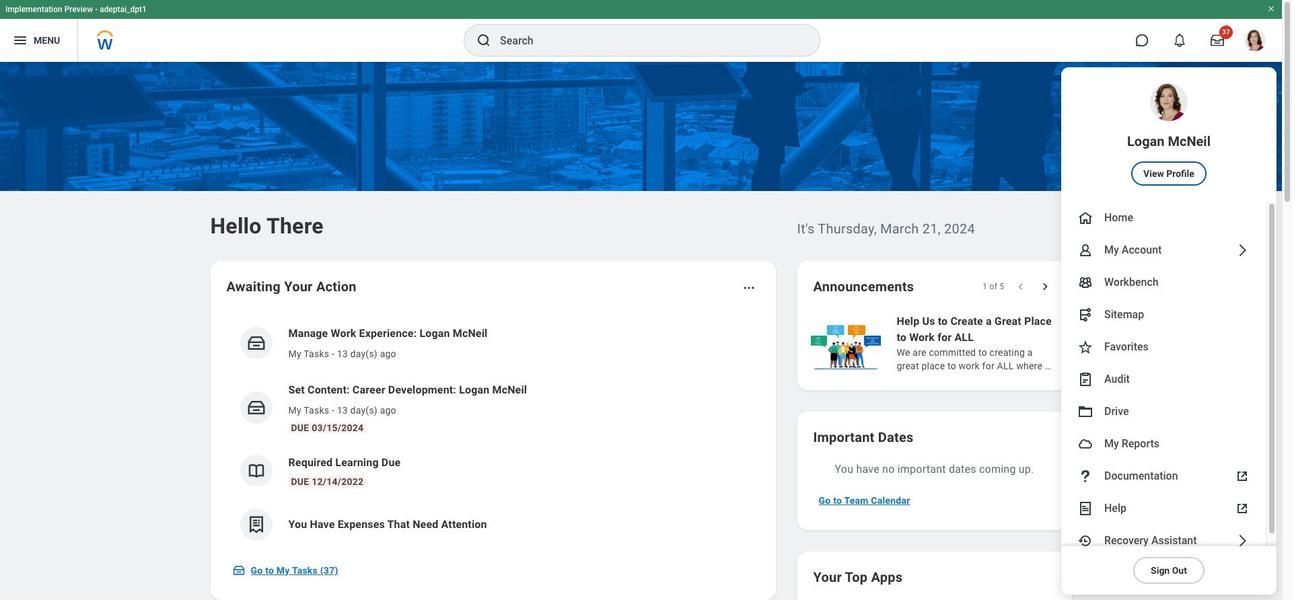 Task type: locate. For each thing, give the bounding box(es) containing it.
inbox image
[[246, 398, 266, 418], [232, 564, 245, 578]]

8 menu item from the top
[[1062, 396, 1267, 428]]

1 horizontal spatial inbox image
[[246, 398, 266, 418]]

avatar image
[[1078, 436, 1094, 452]]

0 vertical spatial ext link image
[[1235, 469, 1251, 485]]

5 menu item from the top
[[1062, 299, 1267, 331]]

0 horizontal spatial list
[[227, 315, 760, 552]]

1 vertical spatial inbox image
[[232, 564, 245, 578]]

0 horizontal spatial inbox image
[[232, 564, 245, 578]]

0 vertical spatial inbox image
[[246, 398, 266, 418]]

9 menu item from the top
[[1062, 428, 1267, 461]]

1 vertical spatial ext link image
[[1235, 501, 1251, 517]]

ext link image for question icon
[[1235, 469, 1251, 485]]

menu item
[[1062, 67, 1277, 202], [1062, 202, 1267, 234], [1062, 234, 1267, 267], [1062, 267, 1267, 299], [1062, 299, 1267, 331], [1062, 331, 1267, 364], [1062, 364, 1267, 396], [1062, 396, 1267, 428], [1062, 428, 1267, 461], [1062, 461, 1267, 493], [1062, 493, 1267, 525], [1062, 525, 1267, 558]]

4 menu item from the top
[[1062, 267, 1267, 299]]

10 menu item from the top
[[1062, 461, 1267, 493]]

list
[[808, 312, 1293, 374], [227, 315, 760, 552]]

main content
[[0, 62, 1293, 601]]

banner
[[0, 0, 1283, 595]]

7 menu item from the top
[[1062, 364, 1267, 396]]

endpoints image
[[1078, 307, 1094, 323]]

2 ext link image from the top
[[1235, 501, 1251, 517]]

1 ext link image from the top
[[1235, 469, 1251, 485]]

user image
[[1078, 242, 1094, 259]]

book open image
[[246, 461, 266, 481]]

document image
[[1078, 501, 1094, 517]]

1 horizontal spatial list
[[808, 312, 1293, 374]]

logan mcneil image
[[1245, 30, 1267, 51]]

inbox image
[[246, 333, 266, 353]]

12 menu item from the top
[[1062, 525, 1267, 558]]

chevron left small image
[[1014, 280, 1028, 294]]

status
[[983, 281, 1005, 292]]

ext link image for document image
[[1235, 501, 1251, 517]]

star image
[[1078, 339, 1094, 356]]

inbox large image
[[1211, 34, 1225, 47]]

time image
[[1078, 533, 1094, 549]]

close environment banner image
[[1268, 5, 1276, 13]]

contact card matrix manager image
[[1078, 275, 1094, 291]]

ext link image
[[1235, 469, 1251, 485], [1235, 501, 1251, 517]]

menu
[[1062, 67, 1277, 595]]

folder open image
[[1078, 404, 1094, 420]]

6 menu item from the top
[[1062, 331, 1267, 364]]



Task type: vqa. For each thing, say whether or not it's contained in the screenshot.
Contact Card Matrix Manager icon
yes



Task type: describe. For each thing, give the bounding box(es) containing it.
2 menu item from the top
[[1062, 202, 1267, 234]]

11 menu item from the top
[[1062, 493, 1267, 525]]

1 menu item from the top
[[1062, 67, 1277, 202]]

justify image
[[12, 32, 28, 48]]

chevron right image
[[1235, 533, 1251, 549]]

home image
[[1078, 210, 1094, 226]]

Search Workday  search field
[[500, 26, 792, 55]]

paste image
[[1078, 372, 1094, 388]]

chevron right image
[[1235, 242, 1251, 259]]

3 menu item from the top
[[1062, 234, 1267, 267]]

dashboard expenses image
[[246, 515, 266, 535]]

question image
[[1078, 469, 1094, 485]]

notifications large image
[[1174, 34, 1187, 47]]

chevron right small image
[[1039, 280, 1052, 294]]

search image
[[476, 32, 492, 48]]



